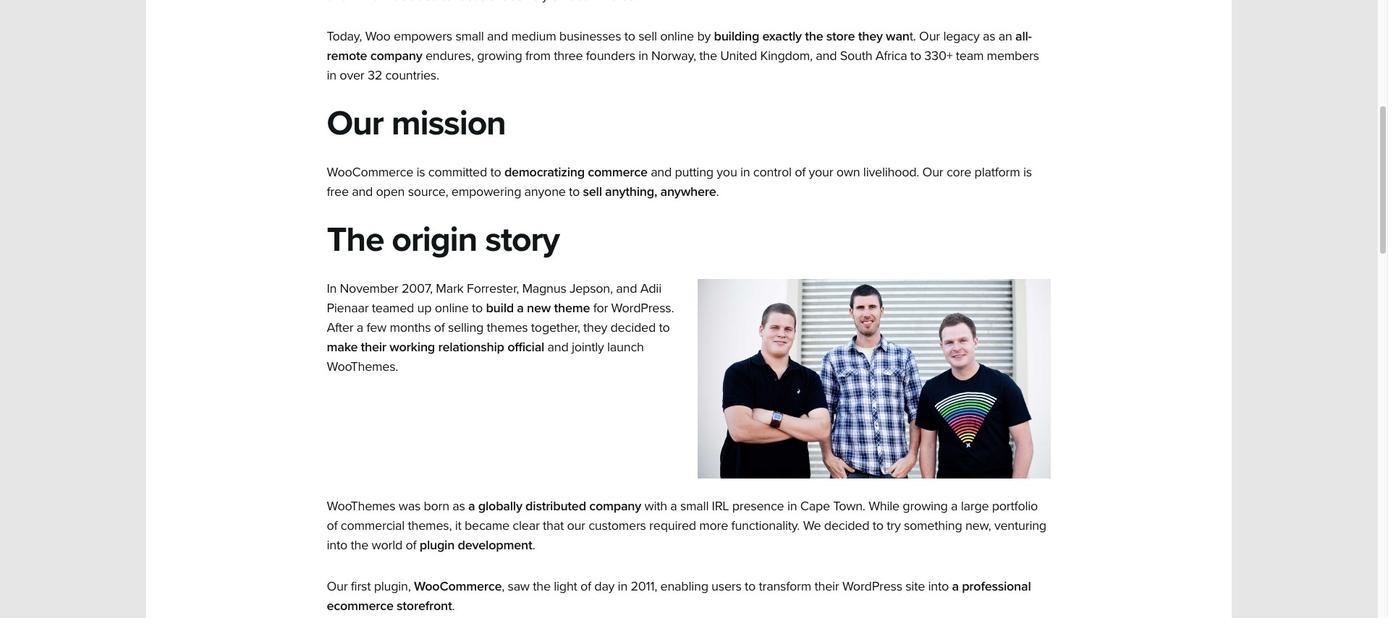 Task type: describe. For each thing, give the bounding box(es) containing it.
the right saw
[[533, 579, 551, 595]]

a inside a professional ecommerce storefront
[[952, 579, 959, 595]]

light
[[554, 579, 577, 595]]

company inside all- remote company
[[370, 48, 422, 64]]

sell anything, anywhere .
[[583, 184, 719, 200]]

our right t. at right top
[[919, 28, 940, 44]]

town.
[[833, 499, 865, 515]]

all-
[[1015, 28, 1032, 44]]

presence
[[732, 499, 784, 515]]

they inside for wordpress. after a few months of selling themes together, they decided to make their working relationship official
[[583, 320, 607, 336]]

anyone
[[524, 184, 566, 200]]

make
[[327, 339, 358, 355]]

1 horizontal spatial company
[[589, 499, 641, 515]]

by
[[697, 28, 711, 44]]

new,
[[965, 519, 991, 534]]

the
[[327, 219, 384, 261]]

and inside endures, growing from three founders in norway, the united kingdom, and south africa to 330+ team members in over 32 countries.
[[816, 48, 837, 64]]

africa
[[876, 48, 907, 64]]

the inside with a small irl presence in cape town. while growing a large portfolio of commercial themes, it became clear that our customers required more functionality. we decided to try something new, venturing into the world of
[[351, 538, 368, 554]]

over
[[340, 67, 364, 83]]

plugin
[[420, 538, 455, 554]]

core
[[947, 164, 971, 180]]

is inside the and putting you in control of your own livelihood. our core platform is free and open source, empowering anyone to
[[1023, 164, 1032, 180]]

a inside for wordpress. after a few months of selling themes together, they decided to make their working relationship official
[[357, 320, 363, 336]]

all- remote company
[[327, 28, 1032, 64]]

the left store
[[805, 28, 823, 44]]

,
[[502, 579, 505, 595]]

the inside endures, growing from three founders in norway, the united kingdom, and south africa to 330+ team members in over 32 countries.
[[699, 48, 717, 64]]

to inside for wordpress. after a few months of selling themes together, they decided to make their working relationship official
[[659, 320, 670, 336]]

commerce
[[588, 164, 648, 180]]

enabling
[[660, 579, 708, 595]]

1 vertical spatial .
[[532, 538, 535, 554]]

committed
[[428, 164, 487, 180]]

of inside for wordpress. after a few months of selling themes together, they decided to make their working relationship official
[[434, 320, 445, 336]]

mission
[[391, 103, 506, 145]]

anywhere
[[660, 184, 716, 200]]

330+
[[924, 48, 953, 64]]

growing inside endures, growing from three founders in norway, the united kingdom, and south africa to 330+ team members in over 32 countries.
[[477, 48, 522, 64]]

and inside in november 2007, mark forrester, magnus jepson, and adii pienaar teamed up online to
[[616, 281, 637, 296]]

free
[[327, 184, 349, 200]]

remote
[[327, 48, 367, 64]]

a photograph of woothemes co-founders adii, magnus, and mark. image
[[697, 279, 1051, 479]]

with a small irl presence in cape town. while growing a large portfolio of commercial themes, it became clear that our customers required more functionality. we decided to try something new, venturing into the world of
[[327, 499, 1047, 554]]

up
[[417, 300, 432, 316]]

woo
[[365, 28, 391, 44]]

own
[[837, 164, 860, 180]]

to inside endures, growing from three founders in norway, the united kingdom, and south africa to 330+ team members in over 32 countries.
[[910, 48, 921, 64]]

to right the 'users'
[[745, 579, 756, 595]]

for wordpress. after a few months of selling themes together, they decided to make their working relationship official
[[327, 300, 674, 355]]

their inside for wordpress. after a few months of selling themes together, they decided to make their working relationship official
[[361, 339, 386, 355]]

our first plugin, woocommerce , saw the light of day in 2011, enabling users to transform their wordpress site into
[[327, 579, 952, 595]]

you
[[717, 164, 737, 180]]

putting
[[675, 164, 714, 180]]

in left over
[[327, 67, 337, 83]]

building
[[714, 28, 759, 44]]

while
[[869, 499, 900, 515]]

legacy
[[943, 28, 980, 44]]

try
[[887, 519, 901, 534]]

small inside with a small irl presence in cape town. while growing a large portfolio of commercial themes, it became clear that our customers required more functionality. we decided to try something new, venturing into the world of
[[680, 499, 709, 515]]

your
[[809, 164, 833, 180]]

wan
[[886, 28, 910, 44]]

1 is from the left
[[417, 164, 425, 180]]

into inside with a small irl presence in cape town. while growing a large portfolio of commercial themes, it became clear that our customers required more functionality. we decided to try something new, venturing into the world of
[[327, 538, 347, 554]]

1 horizontal spatial as
[[983, 28, 995, 44]]

large
[[961, 499, 989, 515]]

the origin story
[[327, 219, 559, 261]]

we
[[803, 519, 821, 534]]

platform
[[975, 164, 1020, 180]]

storefront
[[397, 598, 452, 614]]

a professional ecommerce storefront
[[327, 579, 1031, 614]]

build
[[486, 300, 514, 316]]

magnus
[[522, 281, 566, 296]]

exactly
[[763, 28, 802, 44]]

in inside the and putting you in control of your own livelihood. our core platform is free and open source, empowering anyone to
[[740, 164, 750, 180]]

2007,
[[402, 281, 433, 296]]

customers
[[589, 519, 646, 534]]

jepson,
[[570, 281, 613, 296]]

themes
[[487, 320, 528, 336]]

today,
[[327, 28, 362, 44]]

became
[[465, 519, 510, 534]]

decided inside with a small irl presence in cape town. while growing a large portfolio of commercial themes, it became clear that our customers required more functionality. we decided to try something new, venturing into the world of
[[824, 519, 870, 534]]

online inside in november 2007, mark forrester, magnus jepson, and adii pienaar teamed up online to
[[435, 300, 469, 316]]

of down woothemes
[[327, 519, 338, 534]]

woothemes
[[327, 499, 395, 515]]

professional
[[962, 579, 1031, 595]]

from
[[525, 48, 551, 64]]

ecommerce
[[327, 598, 394, 614]]

endures,
[[426, 48, 474, 64]]

launch
[[607, 339, 644, 355]]

a up the became
[[468, 499, 475, 515]]

and left medium
[[487, 28, 508, 44]]

required
[[649, 519, 696, 534]]

it
[[455, 519, 461, 534]]

1 vertical spatial into
[[928, 579, 949, 595]]

globally
[[478, 499, 522, 515]]

0 vertical spatial they
[[858, 28, 883, 44]]



Task type: locate. For each thing, give the bounding box(es) containing it.
1 vertical spatial sell
[[583, 184, 602, 200]]

day
[[594, 579, 615, 595]]

of left your
[[795, 164, 806, 180]]

more
[[699, 519, 728, 534]]

a right with
[[670, 499, 677, 515]]

0 vertical spatial growing
[[477, 48, 522, 64]]

in left norway,
[[638, 48, 648, 64]]

development
[[458, 538, 532, 554]]

of left selling
[[434, 320, 445, 336]]

few
[[367, 320, 387, 336]]

1 vertical spatial company
[[589, 499, 641, 515]]

1 horizontal spatial small
[[680, 499, 709, 515]]

our mission
[[327, 103, 506, 145]]

story
[[485, 219, 559, 261]]

into
[[327, 538, 347, 554], [928, 579, 949, 595]]

a left few
[[357, 320, 363, 336]]

first
[[351, 579, 371, 595]]

1 vertical spatial their
[[815, 579, 839, 595]]

plugin,
[[374, 579, 411, 595]]

and inside "and jointly launch woothemes."
[[548, 339, 569, 355]]

to up empowering
[[490, 164, 501, 180]]

a left new
[[517, 300, 524, 316]]

. down "clear" in the bottom left of the page
[[532, 538, 535, 554]]

woocommerce up storefront
[[414, 579, 502, 595]]

1 vertical spatial they
[[583, 320, 607, 336]]

1 horizontal spatial into
[[928, 579, 949, 595]]

their right transform
[[815, 579, 839, 595]]

a right site
[[952, 579, 959, 595]]

and up sell anything, anywhere .
[[651, 164, 672, 180]]

pienaar
[[327, 300, 369, 316]]

to left build
[[472, 300, 483, 316]]

of right world
[[406, 538, 416, 554]]

decided inside for wordpress. after a few months of selling themes together, they decided to make their working relationship official
[[611, 320, 656, 336]]

1 vertical spatial small
[[680, 499, 709, 515]]

t.
[[910, 28, 916, 44]]

. down plugin
[[452, 598, 455, 614]]

countries.
[[385, 67, 439, 83]]

into down commercial in the bottom of the page
[[327, 538, 347, 554]]

a left large
[[951, 499, 958, 515]]

livelihood.
[[863, 164, 919, 180]]

1 horizontal spatial online
[[660, 28, 694, 44]]

in november 2007, mark forrester, magnus jepson, and adii pienaar teamed up online to
[[327, 281, 662, 316]]

0 horizontal spatial as
[[453, 499, 465, 515]]

a
[[517, 300, 524, 316], [357, 320, 363, 336], [468, 499, 475, 515], [670, 499, 677, 515], [951, 499, 958, 515], [952, 579, 959, 595]]

wordpress
[[842, 579, 902, 595]]

jointly
[[572, 339, 604, 355]]

build a new theme
[[486, 300, 590, 316]]

in
[[638, 48, 648, 64], [327, 67, 337, 83], [740, 164, 750, 180], [787, 499, 797, 515], [618, 579, 628, 595]]

in right "you"
[[740, 164, 750, 180]]

site
[[906, 579, 925, 595]]

in left the cape
[[787, 499, 797, 515]]

growing left from
[[477, 48, 522, 64]]

0 horizontal spatial woocommerce
[[327, 164, 413, 180]]

mark
[[436, 281, 464, 296]]

to left try
[[873, 519, 884, 534]]

1 horizontal spatial woocommerce
[[414, 579, 502, 595]]

0 horizontal spatial their
[[361, 339, 386, 355]]

online
[[660, 28, 694, 44], [435, 300, 469, 316]]

and down store
[[816, 48, 837, 64]]

of left the day
[[580, 579, 591, 595]]

small left irl
[[680, 499, 709, 515]]

1 horizontal spatial sell
[[638, 28, 657, 44]]

themes,
[[408, 519, 452, 534]]

and jointly launch woothemes.
[[327, 339, 644, 375]]

company up customers
[[589, 499, 641, 515]]

our left core
[[923, 164, 943, 180]]

relationship
[[438, 339, 504, 355]]

1 horizontal spatial growing
[[903, 499, 948, 515]]

today, woo empowers small and medium businesses to sell online by building exactly the store they wan t. our legacy as an
[[327, 28, 1015, 44]]

0 horizontal spatial company
[[370, 48, 422, 64]]

0 horizontal spatial .
[[452, 598, 455, 614]]

something
[[904, 519, 962, 534]]

founders
[[586, 48, 635, 64]]

0 vertical spatial their
[[361, 339, 386, 355]]

and down together,
[[548, 339, 569, 355]]

to down "wordpress."
[[659, 320, 670, 336]]

into right site
[[928, 579, 949, 595]]

to inside the and putting you in control of your own livelihood. our core platform is free and open source, empowering anyone to
[[569, 184, 580, 200]]

1 horizontal spatial .
[[532, 538, 535, 554]]

to right the anyone
[[569, 184, 580, 200]]

in inside with a small irl presence in cape town. while growing a large portfolio of commercial themes, it became clear that our customers required more functionality. we decided to try something new, venturing into the world of
[[787, 499, 797, 515]]

decided down town.
[[824, 519, 870, 534]]

2011,
[[631, 579, 657, 595]]

as left the "an"
[[983, 28, 995, 44]]

0 vertical spatial into
[[327, 538, 347, 554]]

that
[[543, 519, 564, 534]]

our down over
[[327, 103, 383, 145]]

small up endures,
[[456, 28, 484, 44]]

online down mark at the left
[[435, 300, 469, 316]]

0 vertical spatial online
[[660, 28, 694, 44]]

2 horizontal spatial .
[[716, 184, 719, 200]]

0 vertical spatial as
[[983, 28, 995, 44]]

the down by
[[699, 48, 717, 64]]

0 vertical spatial decided
[[611, 320, 656, 336]]

our
[[567, 519, 585, 534]]

2 is from the left
[[1023, 164, 1032, 180]]

decided
[[611, 320, 656, 336], [824, 519, 870, 534]]

adii
[[640, 281, 662, 296]]

to inside with a small irl presence in cape town. while growing a large portfolio of commercial themes, it became clear that our customers required more functionality. we decided to try something new, venturing into the world of
[[873, 519, 884, 534]]

woocommerce
[[327, 164, 413, 180], [414, 579, 502, 595]]

sell up norway,
[[638, 28, 657, 44]]

is right platform
[[1023, 164, 1032, 180]]

0 vertical spatial woocommerce
[[327, 164, 413, 180]]

clear
[[513, 519, 540, 534]]

members
[[987, 48, 1039, 64]]

.
[[716, 184, 719, 200], [532, 538, 535, 554], [452, 598, 455, 614]]

new
[[527, 300, 551, 316]]

company up countries. on the top
[[370, 48, 422, 64]]

1 horizontal spatial their
[[815, 579, 839, 595]]

woothemes was born as a globally distributed company
[[327, 499, 641, 515]]

official
[[507, 339, 544, 355]]

commercial
[[341, 519, 405, 534]]

the down commercial in the bottom of the page
[[351, 538, 368, 554]]

world
[[372, 538, 402, 554]]

0 horizontal spatial is
[[417, 164, 425, 180]]

democratizing
[[504, 164, 585, 180]]

origin
[[392, 219, 477, 261]]

store
[[826, 28, 855, 44]]

0 vertical spatial sell
[[638, 28, 657, 44]]

our left first on the bottom left
[[327, 579, 348, 595]]

to
[[624, 28, 635, 44], [910, 48, 921, 64], [490, 164, 501, 180], [569, 184, 580, 200], [472, 300, 483, 316], [659, 320, 670, 336], [873, 519, 884, 534], [745, 579, 756, 595]]

1 horizontal spatial they
[[858, 28, 883, 44]]

anything,
[[605, 184, 657, 200]]

medium
[[511, 28, 556, 44]]

0 vertical spatial company
[[370, 48, 422, 64]]

in
[[327, 281, 337, 296]]

1 vertical spatial online
[[435, 300, 469, 316]]

selling
[[448, 320, 484, 336]]

cape
[[800, 499, 830, 515]]

as up 'it'
[[453, 499, 465, 515]]

they up south
[[858, 28, 883, 44]]

saw
[[508, 579, 530, 595]]

32
[[368, 67, 382, 83]]

2 vertical spatial .
[[452, 598, 455, 614]]

venturing
[[994, 519, 1047, 534]]

team
[[956, 48, 984, 64]]

their down few
[[361, 339, 386, 355]]

0 horizontal spatial into
[[327, 538, 347, 554]]

theme
[[554, 300, 590, 316]]

1 vertical spatial growing
[[903, 499, 948, 515]]

0 vertical spatial .
[[716, 184, 719, 200]]

they down the for
[[583, 320, 607, 336]]

0 horizontal spatial they
[[583, 320, 607, 336]]

and left adii on the left of the page
[[616, 281, 637, 296]]

to up founders
[[624, 28, 635, 44]]

and right free on the top left of page
[[352, 184, 373, 200]]

three
[[554, 48, 583, 64]]

1 vertical spatial as
[[453, 499, 465, 515]]

plugin development .
[[420, 538, 535, 554]]

decided up launch
[[611, 320, 656, 336]]

wordpress.
[[611, 300, 674, 316]]

0 horizontal spatial online
[[435, 300, 469, 316]]

forrester,
[[467, 281, 519, 296]]

united
[[720, 48, 757, 64]]

1 horizontal spatial is
[[1023, 164, 1032, 180]]

growing inside with a small irl presence in cape town. while growing a large portfolio of commercial themes, it became clear that our customers required more functionality. we decided to try something new, venturing into the world of
[[903, 499, 948, 515]]

0 horizontal spatial growing
[[477, 48, 522, 64]]

growing up something
[[903, 499, 948, 515]]

sell down "commerce"
[[583, 184, 602, 200]]

born
[[424, 499, 449, 515]]

empowering
[[452, 184, 521, 200]]

teamed
[[372, 300, 414, 316]]

. down "you"
[[716, 184, 719, 200]]

0 vertical spatial small
[[456, 28, 484, 44]]

november
[[340, 281, 398, 296]]

1 horizontal spatial decided
[[824, 519, 870, 534]]

1 vertical spatial woocommerce
[[414, 579, 502, 595]]

businesses
[[559, 28, 621, 44]]

south
[[840, 48, 872, 64]]

woocommerce up open
[[327, 164, 413, 180]]

is
[[417, 164, 425, 180], [1023, 164, 1032, 180]]

online up norway,
[[660, 28, 694, 44]]

0 horizontal spatial decided
[[611, 320, 656, 336]]

sell
[[638, 28, 657, 44], [583, 184, 602, 200]]

portfolio
[[992, 499, 1038, 515]]

of inside the and putting you in control of your own livelihood. our core platform is free and open source, empowering anyone to
[[795, 164, 806, 180]]

1 vertical spatial decided
[[824, 519, 870, 534]]

control
[[753, 164, 792, 180]]

distributed
[[526, 499, 586, 515]]

for
[[593, 300, 608, 316]]

to down t. at right top
[[910, 48, 921, 64]]

functionality.
[[731, 519, 800, 534]]

endures, growing from three founders in norway, the united kingdom, and south africa to 330+ team members in over 32 countries.
[[327, 48, 1039, 83]]

in right the day
[[618, 579, 628, 595]]

woocommerce is committed to democratizing commerce
[[327, 164, 648, 180]]

to inside in november 2007, mark forrester, magnus jepson, and adii pienaar teamed up online to
[[472, 300, 483, 316]]

is up source,
[[417, 164, 425, 180]]

kingdom,
[[760, 48, 813, 64]]

0 horizontal spatial sell
[[583, 184, 602, 200]]

our inside the and putting you in control of your own livelihood. our core platform is free and open source, empowering anyone to
[[923, 164, 943, 180]]

0 horizontal spatial small
[[456, 28, 484, 44]]



Task type: vqa. For each thing, say whether or not it's contained in the screenshot.


